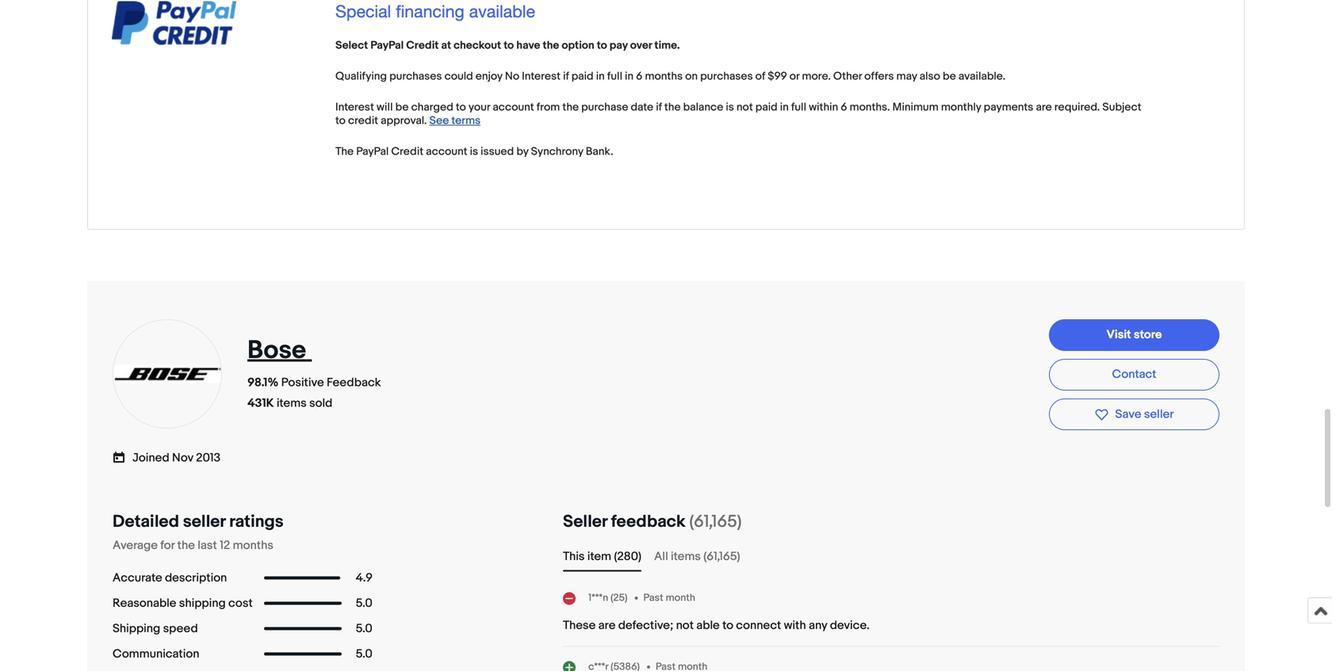 Task type: vqa. For each thing, say whether or not it's contained in the screenshot.
the Cassius at the bottom
no



Task type: locate. For each thing, give the bounding box(es) containing it.
full
[[608, 70, 623, 83], [792, 101, 807, 114]]

1 vertical spatial 6
[[841, 101, 848, 114]]

the right for
[[177, 539, 195, 553]]

2 vertical spatial 5.0
[[356, 648, 373, 662]]

1 vertical spatial paid
[[756, 101, 778, 114]]

is right the balance
[[726, 101, 734, 114]]

in down pay on the top
[[625, 70, 634, 83]]

items inside 98.1% positive feedback 431k items sold
[[277, 397, 307, 411]]

0 vertical spatial (61,165)
[[690, 512, 742, 533]]

reasonable
[[113, 597, 176, 611]]

if down option
[[563, 70, 569, 83]]

are left required.
[[1036, 101, 1053, 114]]

contact link
[[1050, 359, 1220, 391]]

seller for detailed
[[183, 512, 226, 533]]

see terms
[[430, 114, 481, 128]]

in up purchase
[[596, 70, 605, 83]]

1 purchases from the left
[[390, 70, 442, 83]]

1 horizontal spatial be
[[943, 70, 957, 83]]

the right from
[[563, 101, 579, 114]]

0 vertical spatial credit
[[406, 39, 439, 52]]

(61,165) for all items (61,165)
[[704, 550, 741, 565]]

seller for save
[[1145, 408, 1175, 422]]

seller
[[563, 512, 608, 533]]

text__icon wrapper image
[[113, 450, 132, 464]]

6
[[636, 70, 643, 83], [841, 101, 848, 114]]

0 vertical spatial are
[[1036, 101, 1053, 114]]

months left the on
[[645, 70, 683, 83]]

1 vertical spatial 5.0
[[356, 622, 373, 637]]

also
[[920, 70, 941, 83]]

(61,165) for seller feedback (61,165)
[[690, 512, 742, 533]]

1 horizontal spatial purchases
[[701, 70, 753, 83]]

1 horizontal spatial are
[[1036, 101, 1053, 114]]

may
[[897, 70, 918, 83]]

months.
[[850, 101, 891, 114]]

1 vertical spatial full
[[792, 101, 807, 114]]

financing
[[396, 1, 465, 21]]

store
[[1134, 328, 1163, 342]]

your
[[469, 101, 490, 114]]

be right 'will'
[[396, 101, 409, 114]]

0 horizontal spatial account
[[426, 145, 468, 159]]

option
[[562, 39, 595, 52]]

by
[[517, 145, 529, 159]]

1 vertical spatial seller
[[183, 512, 226, 533]]

1 horizontal spatial 6
[[841, 101, 848, 114]]

past
[[644, 592, 664, 605]]

2 horizontal spatial in
[[780, 101, 789, 114]]

0 vertical spatial 5.0
[[356, 597, 373, 611]]

1 horizontal spatial paid
[[756, 101, 778, 114]]

1 vertical spatial paypal
[[356, 145, 389, 159]]

interest inside interest will be charged to your account from the purchase date if the balance is not paid in full within 6 months. minimum monthly payments are required. subject to credit approval.
[[336, 101, 374, 114]]

not right the balance
[[737, 101, 753, 114]]

date
[[631, 101, 654, 114]]

1 vertical spatial are
[[599, 619, 616, 634]]

tab list containing this item (280)
[[563, 549, 1220, 566]]

the right have
[[543, 39, 560, 52]]

special
[[336, 1, 391, 21]]

save seller
[[1116, 408, 1175, 422]]

1***n (25)
[[589, 592, 628, 605]]

to left "your"
[[456, 101, 466, 114]]

6 down over
[[636, 70, 643, 83]]

are right these at the bottom left
[[599, 619, 616, 634]]

1 horizontal spatial is
[[726, 101, 734, 114]]

1 vertical spatial is
[[470, 145, 478, 159]]

(61,165) up "all items (61,165)"
[[690, 512, 742, 533]]

if right date on the top left of page
[[656, 101, 662, 114]]

1 vertical spatial interest
[[336, 101, 374, 114]]

cost
[[229, 597, 253, 611]]

full left within
[[792, 101, 807, 114]]

0 vertical spatial paypal
[[371, 39, 404, 52]]

more.
[[802, 70, 831, 83]]

0 horizontal spatial items
[[277, 397, 307, 411]]

5.0 for shipping
[[356, 597, 373, 611]]

shipping speed
[[113, 622, 198, 637]]

0 vertical spatial full
[[608, 70, 623, 83]]

to
[[504, 39, 514, 52], [597, 39, 607, 52], [456, 101, 466, 114], [336, 114, 346, 128], [723, 619, 734, 634]]

0 vertical spatial interest
[[522, 70, 561, 83]]

1 horizontal spatial full
[[792, 101, 807, 114]]

visit store link
[[1050, 320, 1220, 351]]

1 vertical spatial items
[[671, 550, 701, 565]]

(61,165) inside tab list
[[704, 550, 741, 565]]

the paypal credit account is issued by synchrony bank.
[[336, 145, 614, 159]]

interest right the no
[[522, 70, 561, 83]]

0 vertical spatial if
[[563, 70, 569, 83]]

is inside interest will be charged to your account from the purchase date if the balance is not paid in full within 6 months. minimum monthly payments are required. subject to credit approval.
[[726, 101, 734, 114]]

see terms link
[[430, 114, 481, 128]]

0 horizontal spatial be
[[396, 101, 409, 114]]

0 horizontal spatial months
[[233, 539, 274, 553]]

full down pay on the top
[[608, 70, 623, 83]]

items right all
[[671, 550, 701, 565]]

4.9
[[356, 572, 373, 586]]

contact
[[1113, 368, 1157, 382]]

sold
[[309, 397, 333, 411]]

to left credit
[[336, 114, 346, 128]]

detailed
[[113, 512, 179, 533]]

tab list
[[563, 549, 1220, 566]]

months down ratings
[[233, 539, 274, 553]]

be right also
[[943, 70, 957, 83]]

1 vertical spatial not
[[676, 619, 694, 634]]

0 horizontal spatial full
[[608, 70, 623, 83]]

communication
[[113, 648, 200, 662]]

nov
[[172, 452, 193, 466]]

seller feedback (61,165)
[[563, 512, 742, 533]]

account
[[493, 101, 534, 114], [426, 145, 468, 159]]

save seller button
[[1050, 399, 1220, 431]]

1 vertical spatial if
[[656, 101, 662, 114]]

bose
[[248, 336, 306, 367]]

not
[[737, 101, 753, 114], [676, 619, 694, 634]]

0 horizontal spatial paid
[[572, 70, 594, 83]]

paypal for the
[[356, 145, 389, 159]]

1 vertical spatial credit
[[391, 145, 424, 159]]

seller up the last
[[183, 512, 226, 533]]

1 vertical spatial (61,165)
[[704, 550, 741, 565]]

0 vertical spatial seller
[[1145, 408, 1175, 422]]

6 right within
[[841, 101, 848, 114]]

are inside interest will be charged to your account from the purchase date if the balance is not paid in full within 6 months. minimum monthly payments are required. subject to credit approval.
[[1036, 101, 1053, 114]]

over
[[631, 39, 652, 52]]

balance
[[684, 101, 724, 114]]

not left able
[[676, 619, 694, 634]]

2 5.0 from the top
[[356, 622, 373, 637]]

could
[[445, 70, 473, 83]]

1 horizontal spatial seller
[[1145, 408, 1175, 422]]

0 horizontal spatial purchases
[[390, 70, 442, 83]]

feedback
[[327, 376, 381, 390]]

is
[[726, 101, 734, 114], [470, 145, 478, 159]]

terms
[[452, 114, 481, 128]]

1 5.0 from the top
[[356, 597, 373, 611]]

1 horizontal spatial if
[[656, 101, 662, 114]]

1 horizontal spatial months
[[645, 70, 683, 83]]

0 vertical spatial is
[[726, 101, 734, 114]]

0 horizontal spatial interest
[[336, 101, 374, 114]]

seller
[[1145, 408, 1175, 422], [183, 512, 226, 533]]

are
[[1036, 101, 1053, 114], [599, 619, 616, 634]]

3 5.0 from the top
[[356, 648, 373, 662]]

be
[[943, 70, 957, 83], [396, 101, 409, 114]]

to left have
[[504, 39, 514, 52]]

(61,165) right all
[[704, 550, 741, 565]]

paypal right select
[[371, 39, 404, 52]]

items
[[277, 397, 307, 411], [671, 550, 701, 565]]

to left pay on the top
[[597, 39, 607, 52]]

purchases up charged
[[390, 70, 442, 83]]

0 horizontal spatial seller
[[183, 512, 226, 533]]

item
[[588, 550, 612, 565]]

account down the no
[[493, 101, 534, 114]]

items down positive
[[277, 397, 307, 411]]

these
[[563, 619, 596, 634]]

0 vertical spatial account
[[493, 101, 534, 114]]

0 vertical spatial 6
[[636, 70, 643, 83]]

see
[[430, 114, 449, 128]]

seller right save
[[1145, 408, 1175, 422]]

interest left 'will'
[[336, 101, 374, 114]]

average
[[113, 539, 158, 553]]

1 horizontal spatial items
[[671, 550, 701, 565]]

1 horizontal spatial account
[[493, 101, 534, 114]]

0 vertical spatial months
[[645, 70, 683, 83]]

the
[[543, 39, 560, 52], [563, 101, 579, 114], [665, 101, 681, 114], [177, 539, 195, 553]]

paypal right the the
[[356, 145, 389, 159]]

5.0 for speed
[[356, 622, 373, 637]]

credit down approval.
[[391, 145, 424, 159]]

$99
[[768, 70, 787, 83]]

accurate description
[[113, 572, 227, 586]]

credit for account
[[391, 145, 424, 159]]

seller inside save seller button
[[1145, 408, 1175, 422]]

credit left at
[[406, 39, 439, 52]]

paid down of
[[756, 101, 778, 114]]

paid
[[572, 70, 594, 83], [756, 101, 778, 114]]

0 vertical spatial items
[[277, 397, 307, 411]]

subject
[[1103, 101, 1142, 114]]

5.0
[[356, 597, 373, 611], [356, 622, 373, 637], [356, 648, 373, 662]]

visit
[[1107, 328, 1132, 342]]

paid down option
[[572, 70, 594, 83]]

1 horizontal spatial not
[[737, 101, 753, 114]]

is left issued
[[470, 145, 478, 159]]

purchases left of
[[701, 70, 753, 83]]

1 vertical spatial be
[[396, 101, 409, 114]]

0 vertical spatial not
[[737, 101, 753, 114]]

connect
[[736, 619, 782, 634]]

to right able
[[723, 619, 734, 634]]

in down $99
[[780, 101, 789, 114]]

checkout
[[454, 39, 501, 52]]

account down see
[[426, 145, 468, 159]]



Task type: describe. For each thing, give the bounding box(es) containing it.
any
[[809, 619, 828, 634]]

0 horizontal spatial in
[[596, 70, 605, 83]]

other
[[834, 70, 862, 83]]

all items (61,165)
[[654, 550, 741, 565]]

required.
[[1055, 101, 1101, 114]]

at
[[441, 39, 451, 52]]

credit
[[348, 114, 378, 128]]

reasonable shipping cost
[[113, 597, 253, 611]]

minimum
[[893, 101, 939, 114]]

98.1%
[[248, 376, 279, 390]]

shipping
[[113, 622, 160, 637]]

bank.
[[586, 145, 614, 159]]

credit for at
[[406, 39, 439, 52]]

bose image
[[112, 365, 223, 384]]

0 horizontal spatial not
[[676, 619, 694, 634]]

these are defective; not able to connect with any device.
[[563, 619, 870, 634]]

be inside interest will be charged to your account from the purchase date if the balance is not paid in full within 6 months. minimum monthly payments are required. subject to credit approval.
[[396, 101, 409, 114]]

the right date on the top left of page
[[665, 101, 681, 114]]

(25)
[[611, 592, 628, 605]]

last
[[198, 539, 217, 553]]

positive
[[281, 376, 324, 390]]

charged
[[411, 101, 454, 114]]

this item (280)
[[563, 550, 642, 565]]

feedback
[[611, 512, 686, 533]]

payments
[[984, 101, 1034, 114]]

ratings
[[229, 512, 284, 533]]

approval.
[[381, 114, 427, 128]]

detailed seller ratings
[[113, 512, 284, 533]]

average for the last 12 months
[[113, 539, 274, 553]]

of
[[756, 70, 766, 83]]

monthly
[[942, 101, 982, 114]]

special financing available
[[336, 1, 535, 21]]

accurate
[[113, 572, 162, 586]]

(280)
[[614, 550, 642, 565]]

available.
[[959, 70, 1006, 83]]

time.
[[655, 39, 680, 52]]

will
[[377, 101, 393, 114]]

have
[[517, 39, 541, 52]]

paid inside interest will be charged to your account from the purchase date if the balance is not paid in full within 6 months. minimum monthly payments are required. subject to credit approval.
[[756, 101, 778, 114]]

1***n
[[589, 592, 609, 605]]

offers
[[865, 70, 894, 83]]

speed
[[163, 622, 198, 637]]

431k
[[248, 397, 274, 411]]

visit store
[[1107, 328, 1163, 342]]

enjoy
[[476, 70, 503, 83]]

not inside interest will be charged to your account from the purchase date if the balance is not paid in full within 6 months. minimum monthly payments are required. subject to credit approval.
[[737, 101, 753, 114]]

0 vertical spatial be
[[943, 70, 957, 83]]

on
[[686, 70, 698, 83]]

synchrony
[[531, 145, 584, 159]]

0 horizontal spatial if
[[563, 70, 569, 83]]

purchase
[[582, 101, 629, 114]]

description
[[165, 572, 227, 586]]

account inside interest will be charged to your account from the purchase date if the balance is not paid in full within 6 months. minimum monthly payments are required. subject to credit approval.
[[493, 101, 534, 114]]

defective;
[[619, 619, 674, 634]]

shipping
[[179, 597, 226, 611]]

12
[[220, 539, 230, 553]]

within
[[809, 101, 839, 114]]

1 horizontal spatial interest
[[522, 70, 561, 83]]

past month
[[644, 592, 696, 605]]

joined nov 2013
[[132, 452, 221, 466]]

2 purchases from the left
[[701, 70, 753, 83]]

98.1% positive feedback 431k items sold
[[248, 376, 381, 411]]

paypal for select
[[371, 39, 404, 52]]

in inside interest will be charged to your account from the purchase date if the balance is not paid in full within 6 months. minimum monthly payments are required. subject to credit approval.
[[780, 101, 789, 114]]

select paypal credit at checkout to have the option to pay over time.
[[336, 39, 680, 52]]

0 vertical spatial paid
[[572, 70, 594, 83]]

issued
[[481, 145, 514, 159]]

full inside interest will be charged to your account from the purchase date if the balance is not paid in full within 6 months. minimum monthly payments are required. subject to credit approval.
[[792, 101, 807, 114]]

items inside tab list
[[671, 550, 701, 565]]

0 horizontal spatial 6
[[636, 70, 643, 83]]

from
[[537, 101, 560, 114]]

1 vertical spatial account
[[426, 145, 468, 159]]

6 inside interest will be charged to your account from the purchase date if the balance is not paid in full within 6 months. minimum monthly payments are required. subject to credit approval.
[[841, 101, 848, 114]]

month
[[666, 592, 696, 605]]

all
[[654, 550, 669, 565]]

1 vertical spatial months
[[233, 539, 274, 553]]

0 horizontal spatial are
[[599, 619, 616, 634]]

able
[[697, 619, 720, 634]]

0 horizontal spatial is
[[470, 145, 478, 159]]

pay
[[610, 39, 628, 52]]

if inside interest will be charged to your account from the purchase date if the balance is not paid in full within 6 months. minimum monthly payments are required. subject to credit approval.
[[656, 101, 662, 114]]

this
[[563, 550, 585, 565]]

qualifying
[[336, 70, 387, 83]]

for
[[160, 539, 175, 553]]

no
[[505, 70, 520, 83]]

device.
[[830, 619, 870, 634]]

or
[[790, 70, 800, 83]]

select
[[336, 39, 368, 52]]

1 horizontal spatial in
[[625, 70, 634, 83]]

with
[[784, 619, 807, 634]]

the
[[336, 145, 354, 159]]

save
[[1116, 408, 1142, 422]]

bose link
[[248, 336, 312, 367]]



